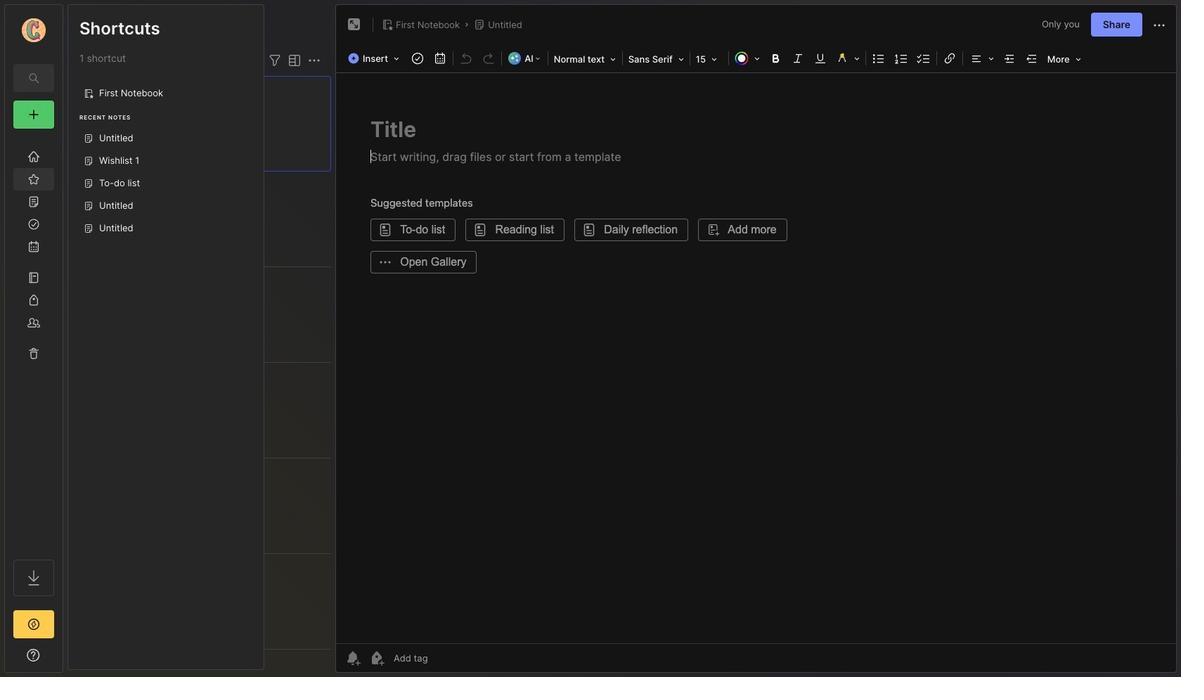 Task type: locate. For each thing, give the bounding box(es) containing it.
add tag image
[[368, 650, 385, 667]]

outdent image
[[1022, 49, 1042, 68]]

underline image
[[811, 49, 830, 68]]

heading level image
[[550, 49, 621, 68]]

account image
[[22, 18, 46, 42]]

indent image
[[1000, 49, 1019, 68]]

alignment image
[[965, 49, 998, 68]]

tree
[[5, 137, 63, 547]]

expand note image
[[346, 16, 363, 33]]

click to expand image
[[62, 651, 72, 668]]

tree inside main element
[[5, 137, 63, 547]]

add a reminder image
[[345, 650, 361, 667]]

font size image
[[692, 49, 727, 68]]



Task type: vqa. For each thing, say whether or not it's contained in the screenshot.
the Go to note or move task FIELD
no



Task type: describe. For each thing, give the bounding box(es) containing it.
highlight image
[[832, 49, 864, 68]]

Note Editor text field
[[336, 72, 1176, 643]]

calendar event image
[[430, 49, 450, 68]]

main element
[[0, 0, 68, 677]]

WHAT'S NEW field
[[5, 644, 63, 667]]

note window element
[[335, 4, 1177, 673]]

font family image
[[624, 49, 688, 68]]

insert image
[[345, 49, 407, 68]]

more image
[[1043, 49, 1085, 68]]

home image
[[27, 150, 41, 164]]

bulleted list image
[[869, 49, 889, 68]]

edit search image
[[25, 70, 42, 86]]

italic image
[[788, 49, 808, 68]]

numbered list image
[[891, 49, 911, 68]]

upgrade image
[[25, 616, 42, 633]]

Account field
[[5, 16, 63, 44]]

insert link image
[[940, 49, 960, 68]]

task image
[[408, 49, 428, 68]]

bold image
[[766, 49, 785, 68]]

font color image
[[730, 49, 764, 68]]

checklist image
[[914, 49, 934, 68]]



